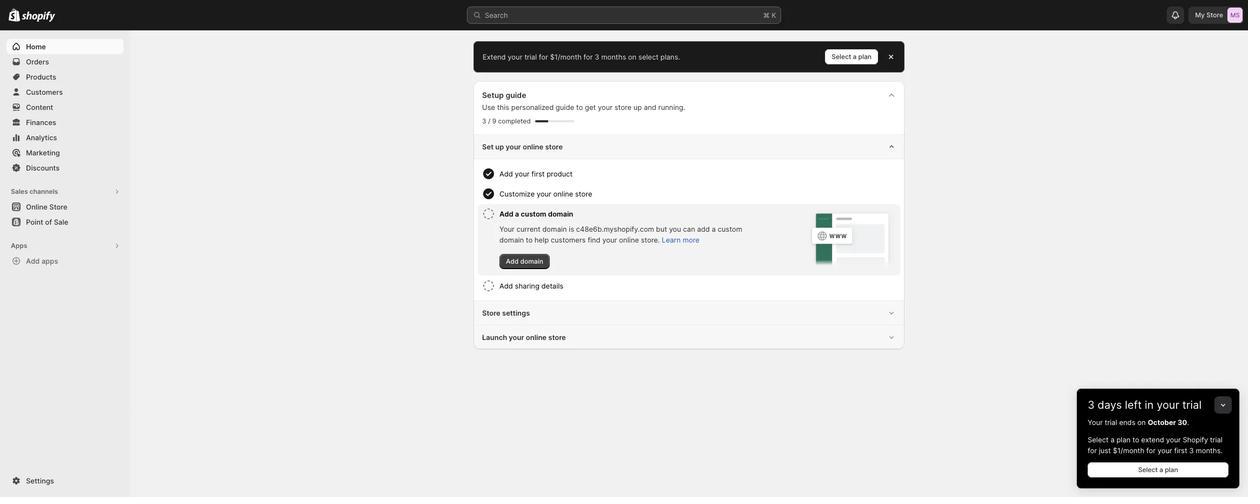 Task type: describe. For each thing, give the bounding box(es) containing it.
ends
[[1119, 418, 1136, 427]]

plan for left select a plan link
[[859, 53, 872, 61]]

extend
[[1142, 436, 1164, 444]]

trial inside select a plan to extend your shopify trial for just $1/month for your first 3 months.
[[1210, 436, 1223, 444]]

can
[[683, 225, 695, 234]]

finances link
[[7, 115, 124, 130]]

domain up help at top
[[543, 225, 567, 234]]

domain down current
[[500, 236, 524, 244]]

3 left '/'
[[482, 117, 486, 125]]

⌘
[[763, 11, 770, 20]]

3 days left in your trial element
[[1077, 417, 1240, 489]]

3 days left in your trial
[[1088, 399, 1202, 412]]

online store link
[[7, 199, 124, 215]]

sales channels button
[[7, 184, 124, 199]]

learn
[[662, 236, 681, 244]]

a for add a custom domain dropdown button
[[515, 210, 519, 218]]

3 / 9 completed
[[482, 117, 531, 125]]

launch your online store
[[482, 333, 566, 342]]

my
[[1196, 11, 1205, 19]]

plans.
[[661, 53, 680, 61]]

my store
[[1196, 11, 1223, 19]]

setup
[[482, 90, 504, 100]]

learn more link
[[662, 236, 700, 244]]

1 horizontal spatial to
[[576, 103, 583, 112]]

learn more
[[662, 236, 700, 244]]

your trial ends on october 30 .
[[1088, 418, 1189, 427]]

this
[[497, 103, 509, 112]]

my store image
[[1228, 8, 1243, 23]]

select a plan to extend your shopify trial for just $1/month for your first 3 months.
[[1088, 436, 1223, 455]]

add a custom domain
[[500, 210, 573, 218]]

add for add apps
[[26, 257, 40, 265]]

a for left select a plan link
[[853, 53, 857, 61]]

store inside "dropdown button"
[[482, 309, 501, 318]]

more
[[683, 236, 700, 244]]

k
[[772, 11, 776, 20]]

your right launch
[[509, 333, 524, 342]]

but
[[656, 225, 667, 234]]

you
[[669, 225, 681, 234]]

set up your online store button
[[474, 135, 905, 159]]

running.
[[658, 103, 685, 112]]

details
[[542, 282, 564, 290]]

add domain link
[[500, 254, 550, 269]]

3 days left in your trial button
[[1077, 389, 1240, 412]]

extend
[[483, 53, 506, 61]]

on inside 3 days left in your trial 'element'
[[1138, 418, 1146, 427]]

add for add domain
[[506, 257, 519, 265]]

customers link
[[7, 85, 124, 100]]

your right 'get'
[[598, 103, 613, 112]]

analytics link
[[7, 130, 124, 145]]

use
[[482, 103, 495, 112]]

custom inside your current domain is c48e6b.myshopify.com but you can add a custom domain to help customers find your online store.
[[718, 225, 742, 234]]

3 inside dropdown button
[[1088, 399, 1095, 412]]

for down extend
[[1147, 446, 1156, 455]]

your for your trial ends on october 30 .
[[1088, 418, 1103, 427]]

apps
[[42, 257, 58, 265]]

of
[[45, 218, 52, 226]]

just
[[1099, 446, 1111, 455]]

point of sale button
[[0, 215, 130, 230]]

3 left the months
[[595, 53, 599, 61]]

first inside dropdown button
[[532, 170, 545, 178]]

add for add your first product
[[500, 170, 513, 178]]

current
[[517, 225, 541, 234]]

customers
[[551, 236, 586, 244]]

extend your trial for $1/month for 3 months on select plans.
[[483, 53, 680, 61]]

completed
[[498, 117, 531, 125]]

point of sale
[[26, 218, 68, 226]]

your up customize
[[515, 170, 530, 178]]

0 vertical spatial select
[[832, 53, 851, 61]]

get
[[585, 103, 596, 112]]

online store
[[26, 203, 67, 211]]

store settings button
[[474, 301, 905, 325]]

add sharing details
[[500, 282, 564, 290]]

select a plan link inside 3 days left in your trial 'element'
[[1088, 463, 1229, 478]]

domain down help at top
[[520, 257, 543, 265]]

add apps button
[[7, 254, 124, 269]]

store inside "dropdown button"
[[545, 142, 563, 151]]

0 vertical spatial $1/month
[[550, 53, 582, 61]]

in
[[1145, 399, 1154, 412]]

0 vertical spatial up
[[634, 103, 642, 112]]

⌘ k
[[763, 11, 776, 20]]

settings
[[26, 477, 54, 485]]

setup guide
[[482, 90, 526, 100]]

store settings
[[482, 309, 530, 318]]

is
[[569, 225, 574, 234]]

mark add sharing details as done image
[[482, 280, 495, 293]]

your inside "dropdown button"
[[506, 142, 521, 151]]

.
[[1187, 418, 1189, 427]]

your up october
[[1157, 399, 1180, 412]]

$1/month inside select a plan to extend your shopify trial for just $1/month for your first 3 months.
[[1113, 446, 1145, 455]]

add your first product button
[[500, 164, 896, 184]]

plan for select a plan link inside 3 days left in your trial 'element'
[[1165, 466, 1178, 474]]

october
[[1148, 418, 1176, 427]]

customize your online store button
[[500, 184, 896, 204]]

left
[[1125, 399, 1142, 412]]

add
[[697, 225, 710, 234]]

add sharing details button
[[500, 276, 896, 296]]

online
[[26, 203, 47, 211]]

trial right extend
[[525, 53, 537, 61]]

add your first product
[[500, 170, 573, 178]]

customers
[[26, 88, 63, 96]]

orders
[[26, 57, 49, 66]]

add for add sharing details
[[500, 282, 513, 290]]

30
[[1178, 418, 1187, 427]]

your down 30
[[1166, 436, 1181, 444]]

sale
[[54, 218, 68, 226]]

content
[[26, 103, 53, 112]]

for left the months
[[584, 53, 593, 61]]



Task type: vqa. For each thing, say whether or not it's contained in the screenshot.
'domain' in the Add domain link
yes



Task type: locate. For each thing, give the bounding box(es) containing it.
1 horizontal spatial select a plan
[[1138, 466, 1178, 474]]

online down the settings
[[526, 333, 547, 342]]

1 vertical spatial select a plan
[[1138, 466, 1178, 474]]

store for my store
[[1207, 11, 1223, 19]]

0 horizontal spatial guide
[[506, 90, 526, 100]]

1 vertical spatial custom
[[718, 225, 742, 234]]

1 horizontal spatial $1/month
[[1113, 446, 1145, 455]]

add a custom domain element
[[500, 224, 757, 269]]

store up sale
[[49, 203, 67, 211]]

1 vertical spatial select a plan link
[[1088, 463, 1229, 478]]

1 vertical spatial your
[[1088, 418, 1103, 427]]

to
[[576, 103, 583, 112], [526, 236, 533, 244], [1133, 436, 1140, 444]]

content link
[[7, 100, 124, 115]]

shopify
[[1183, 436, 1208, 444]]

0 horizontal spatial select
[[832, 53, 851, 61]]

select a plan link
[[825, 49, 878, 64], [1088, 463, 1229, 478]]

point
[[26, 218, 43, 226]]

0 vertical spatial on
[[628, 53, 637, 61]]

2 vertical spatial select
[[1138, 466, 1158, 474]]

add up sharing
[[506, 257, 519, 265]]

a for select a plan link inside 3 days left in your trial 'element'
[[1160, 466, 1163, 474]]

to left extend
[[1133, 436, 1140, 444]]

sales channels
[[11, 187, 58, 196]]

2 horizontal spatial plan
[[1165, 466, 1178, 474]]

custom up current
[[521, 210, 546, 218]]

add a custom domain button
[[500, 204, 757, 224]]

a inside add a custom domain dropdown button
[[515, 210, 519, 218]]

add left apps
[[26, 257, 40, 265]]

your down days
[[1088, 418, 1103, 427]]

select
[[832, 53, 851, 61], [1088, 436, 1109, 444], [1138, 466, 1158, 474]]

your
[[500, 225, 515, 234], [1088, 418, 1103, 427]]

customize
[[500, 190, 535, 198]]

0 horizontal spatial select a plan
[[832, 53, 872, 61]]

trial up . in the right bottom of the page
[[1183, 399, 1202, 412]]

3 inside select a plan to extend your shopify trial for just $1/month for your first 3 months.
[[1190, 446, 1194, 455]]

store left and
[[615, 103, 632, 112]]

to down current
[[526, 236, 533, 244]]

use this personalized guide to get your store up and running.
[[482, 103, 685, 112]]

on
[[628, 53, 637, 61], [1138, 418, 1146, 427]]

/
[[488, 117, 491, 125]]

plan inside select a plan to extend your shopify trial for just $1/month for your first 3 months.
[[1117, 436, 1131, 444]]

add for add a custom domain
[[500, 210, 513, 218]]

1 vertical spatial select
[[1088, 436, 1109, 444]]

0 horizontal spatial plan
[[859, 53, 872, 61]]

1 horizontal spatial store
[[482, 309, 501, 318]]

shopify image
[[9, 9, 20, 22]]

1 horizontal spatial guide
[[556, 103, 574, 112]]

0 horizontal spatial custom
[[521, 210, 546, 218]]

discounts link
[[7, 160, 124, 176]]

online inside launch your online store dropdown button
[[526, 333, 547, 342]]

set
[[482, 142, 494, 151]]

1 vertical spatial plan
[[1117, 436, 1131, 444]]

0 vertical spatial your
[[500, 225, 515, 234]]

launch
[[482, 333, 507, 342]]

orders link
[[7, 54, 124, 69]]

custom
[[521, 210, 546, 218], [718, 225, 742, 234]]

sales
[[11, 187, 28, 196]]

customize your online store
[[500, 190, 592, 198]]

point of sale link
[[7, 215, 124, 230]]

months
[[601, 53, 626, 61]]

0 vertical spatial store
[[1207, 11, 1223, 19]]

store for online store
[[49, 203, 67, 211]]

to inside select a plan to extend your shopify trial for just $1/month for your first 3 months.
[[1133, 436, 1140, 444]]

add right mark add a custom domain as done icon
[[500, 210, 513, 218]]

your inside 'element'
[[1088, 418, 1103, 427]]

up left and
[[634, 103, 642, 112]]

2 vertical spatial plan
[[1165, 466, 1178, 474]]

2 vertical spatial to
[[1133, 436, 1140, 444]]

set up your online store
[[482, 142, 563, 151]]

custom inside dropdown button
[[521, 210, 546, 218]]

help
[[535, 236, 549, 244]]

custom right add
[[718, 225, 742, 234]]

store.
[[641, 236, 660, 244]]

0 vertical spatial select a plan link
[[825, 49, 878, 64]]

online inside set up your online store "dropdown button"
[[523, 142, 544, 151]]

your up "add a custom domain"
[[537, 190, 551, 198]]

1 horizontal spatial plan
[[1117, 436, 1131, 444]]

0 vertical spatial first
[[532, 170, 545, 178]]

guide
[[506, 90, 526, 100], [556, 103, 574, 112]]

1 vertical spatial first
[[1175, 446, 1188, 455]]

add right mark add sharing details as done icon
[[500, 282, 513, 290]]

first down "shopify"
[[1175, 446, 1188, 455]]

0 horizontal spatial store
[[49, 203, 67, 211]]

0 horizontal spatial to
[[526, 236, 533, 244]]

settings
[[502, 309, 530, 318]]

0 horizontal spatial up
[[495, 142, 504, 151]]

online down product
[[553, 190, 573, 198]]

1 vertical spatial guide
[[556, 103, 574, 112]]

your inside your current domain is c48e6b.myshopify.com but you can add a custom domain to help customers find your online store.
[[603, 236, 617, 244]]

a
[[853, 53, 857, 61], [515, 210, 519, 218], [712, 225, 716, 234], [1111, 436, 1115, 444], [1160, 466, 1163, 474]]

to inside your current domain is c48e6b.myshopify.com but you can add a custom domain to help customers find your online store.
[[526, 236, 533, 244]]

for right extend
[[539, 53, 548, 61]]

1 vertical spatial to
[[526, 236, 533, 244]]

store
[[1207, 11, 1223, 19], [49, 203, 67, 211], [482, 309, 501, 318]]

0 vertical spatial to
[[576, 103, 583, 112]]

trial left ends
[[1105, 418, 1118, 427]]

2 horizontal spatial store
[[1207, 11, 1223, 19]]

1 vertical spatial on
[[1138, 418, 1146, 427]]

your down c48e6b.myshopify.com
[[603, 236, 617, 244]]

apps
[[11, 242, 27, 250]]

1 vertical spatial $1/month
[[1113, 446, 1145, 455]]

store
[[615, 103, 632, 112], [545, 142, 563, 151], [575, 190, 592, 198], [548, 333, 566, 342]]

1 horizontal spatial select
[[1088, 436, 1109, 444]]

add domain
[[506, 257, 543, 265]]

c48e6b.myshopify.com
[[576, 225, 654, 234]]

discounts
[[26, 164, 60, 172]]

for left just
[[1088, 446, 1097, 455]]

first up customize your online store at top left
[[532, 170, 545, 178]]

a inside select a plan to extend your shopify trial for just $1/month for your first 3 months.
[[1111, 436, 1115, 444]]

online up "add your first product"
[[523, 142, 544, 151]]

your for your current domain is c48e6b.myshopify.com but you can add a custom domain to help customers find your online store.
[[500, 225, 515, 234]]

add inside 'element'
[[506, 257, 519, 265]]

$1/month left the months
[[550, 53, 582, 61]]

find
[[588, 236, 601, 244]]

0 vertical spatial custom
[[521, 210, 546, 218]]

your inside your current domain is c48e6b.myshopify.com but you can add a custom domain to help customers find your online store.
[[500, 225, 515, 234]]

0 vertical spatial select a plan
[[832, 53, 872, 61]]

marketing
[[26, 148, 60, 157]]

a inside your current domain is c48e6b.myshopify.com but you can add a custom domain to help customers find your online store.
[[712, 225, 716, 234]]

months.
[[1196, 446, 1223, 455]]

your down extend
[[1158, 446, 1173, 455]]

1 horizontal spatial first
[[1175, 446, 1188, 455]]

0 horizontal spatial select a plan link
[[825, 49, 878, 64]]

trial inside 3 days left in your trial dropdown button
[[1183, 399, 1202, 412]]

select inside select a plan to extend your shopify trial for just $1/month for your first 3 months.
[[1088, 436, 1109, 444]]

0 vertical spatial plan
[[859, 53, 872, 61]]

plan
[[859, 53, 872, 61], [1117, 436, 1131, 444], [1165, 466, 1178, 474]]

domain inside dropdown button
[[548, 210, 573, 218]]

1 vertical spatial store
[[49, 203, 67, 211]]

1 horizontal spatial select a plan link
[[1088, 463, 1229, 478]]

0 vertical spatial guide
[[506, 90, 526, 100]]

sharing
[[515, 282, 540, 290]]

$1/month
[[550, 53, 582, 61], [1113, 446, 1145, 455]]

products link
[[7, 69, 124, 85]]

0 horizontal spatial first
[[532, 170, 545, 178]]

3
[[595, 53, 599, 61], [482, 117, 486, 125], [1088, 399, 1095, 412], [1190, 446, 1194, 455]]

1 horizontal spatial your
[[1088, 418, 1103, 427]]

0 horizontal spatial on
[[628, 53, 637, 61]]

and
[[644, 103, 656, 112]]

first inside select a plan to extend your shopify trial for just $1/month for your first 3 months.
[[1175, 446, 1188, 455]]

home
[[26, 42, 46, 51]]

store up product
[[545, 142, 563, 151]]

your right extend
[[508, 53, 523, 61]]

apps button
[[7, 238, 124, 254]]

guide left 'get'
[[556, 103, 574, 112]]

1 horizontal spatial on
[[1138, 418, 1146, 427]]

days
[[1098, 399, 1122, 412]]

your current domain is c48e6b.myshopify.com but you can add a custom domain to help customers find your online store.
[[500, 225, 742, 244]]

guide up this
[[506, 90, 526, 100]]

$1/month right just
[[1113, 446, 1145, 455]]

store inside button
[[49, 203, 67, 211]]

settings link
[[7, 474, 124, 489]]

select a plan inside 3 days left in your trial 'element'
[[1138, 466, 1178, 474]]

domain up is
[[548, 210, 573, 218]]

2 horizontal spatial to
[[1133, 436, 1140, 444]]

store right my
[[1207, 11, 1223, 19]]

online inside your current domain is c48e6b.myshopify.com but you can add a custom domain to help customers find your online store.
[[619, 236, 639, 244]]

1 vertical spatial up
[[495, 142, 504, 151]]

add
[[500, 170, 513, 178], [500, 210, 513, 218], [26, 257, 40, 265], [506, 257, 519, 265], [500, 282, 513, 290]]

add apps
[[26, 257, 58, 265]]

1 horizontal spatial up
[[634, 103, 642, 112]]

to left 'get'
[[576, 103, 583, 112]]

mark add a custom domain as done image
[[482, 208, 495, 221]]

your right set
[[506, 142, 521, 151]]

marketing link
[[7, 145, 124, 160]]

3 down "shopify"
[[1190, 446, 1194, 455]]

online inside customize your online store dropdown button
[[553, 190, 573, 198]]

launch your online store button
[[474, 326, 905, 349]]

up right set
[[495, 142, 504, 151]]

2 vertical spatial store
[[482, 309, 501, 318]]

store up find
[[575, 190, 592, 198]]

personalized
[[511, 103, 554, 112]]

select
[[639, 53, 659, 61]]

0 horizontal spatial $1/month
[[550, 53, 582, 61]]

on left select
[[628, 53, 637, 61]]

store down details
[[548, 333, 566, 342]]

1 horizontal spatial custom
[[718, 225, 742, 234]]

2 horizontal spatial select
[[1138, 466, 1158, 474]]

3 left days
[[1088, 399, 1095, 412]]

store up launch
[[482, 309, 501, 318]]

add up customize
[[500, 170, 513, 178]]

on right ends
[[1138, 418, 1146, 427]]

9
[[492, 117, 496, 125]]

online down c48e6b.myshopify.com
[[619, 236, 639, 244]]

your left current
[[500, 225, 515, 234]]

add inside button
[[26, 257, 40, 265]]

domain
[[548, 210, 573, 218], [543, 225, 567, 234], [500, 236, 524, 244], [520, 257, 543, 265]]

trial up months.
[[1210, 436, 1223, 444]]

online
[[523, 142, 544, 151], [553, 190, 573, 198], [619, 236, 639, 244], [526, 333, 547, 342]]

up inside "dropdown button"
[[495, 142, 504, 151]]

home link
[[7, 39, 124, 54]]

shopify image
[[22, 11, 55, 22]]

online store button
[[0, 199, 130, 215]]

add inside dropdown button
[[500, 282, 513, 290]]

select a plan
[[832, 53, 872, 61], [1138, 466, 1178, 474]]

0 horizontal spatial your
[[500, 225, 515, 234]]



